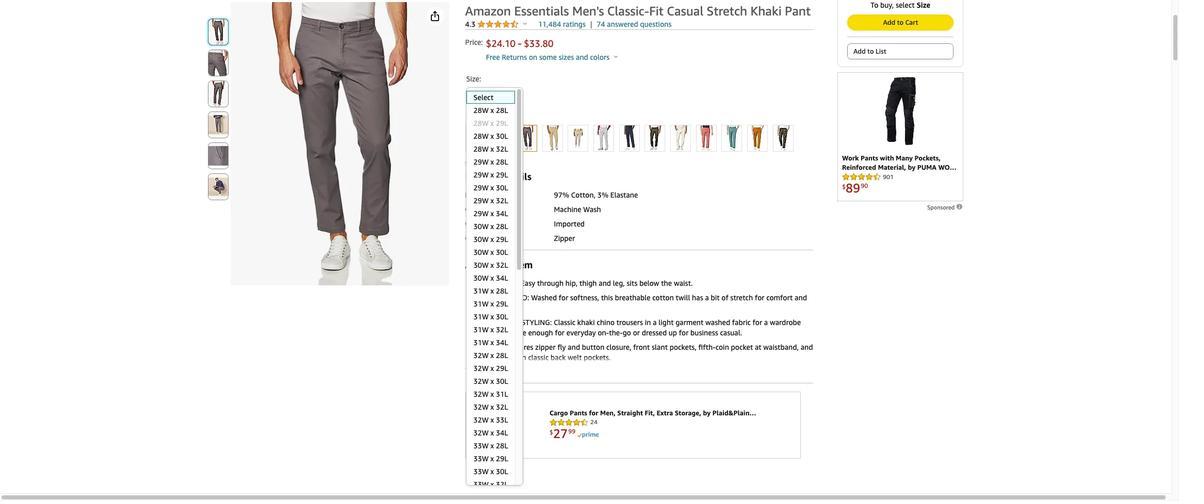 Task type: vqa. For each thing, say whether or not it's contained in the screenshot.
6th "32L"
yes



Task type: describe. For each thing, give the bounding box(es) containing it.
colors
[[590, 53, 610, 61]]

to
[[870, 1, 878, 9]]

5 31w from the top
[[473, 338, 489, 347]]

|
[[590, 20, 592, 28]]

2 29l from the top
[[496, 170, 508, 179]]

21 x from the top
[[491, 364, 494, 373]]

instructions
[[482, 205, 523, 214]]

product
[[465, 171, 500, 182]]

2 34l from the top
[[496, 273, 508, 282]]

12 x from the top
[[491, 248, 494, 256]]

below
[[639, 279, 659, 287]]

32w x 31l link
[[466, 388, 515, 400]]

select
[[896, 1, 915, 9]]

khaki
[[750, 4, 782, 18]]

4 28l from the top
[[496, 286, 508, 295]]

stretch
[[730, 293, 753, 302]]

4 32l from the top
[[496, 325, 508, 334]]

11,484 ratings link
[[538, 20, 586, 28]]

grey
[[505, 111, 520, 120]]

sits
[[627, 279, 638, 287]]

for right 'up'
[[679, 328, 689, 337]]

for right stretch
[[755, 293, 764, 302]]

this inside the cotton chino: washed for softness, this breathable cotton twill has a bit of stretch for comfort and flexibility.
[[601, 293, 613, 302]]

classic-
[[607, 4, 649, 18]]

back
[[551, 353, 566, 362]]

0 horizontal spatial a
[[653, 318, 657, 327]]

23 x from the top
[[491, 390, 494, 398]]

3 28w from the top
[[473, 132, 489, 140]]

free returns on some sizes and colors button
[[486, 52, 618, 62]]

Add to Cart submit
[[848, 15, 953, 30]]

classic
[[528, 353, 549, 362]]

3 31w from the top
[[473, 312, 489, 321]]

item
[[513, 259, 533, 270]]

imported
[[554, 219, 585, 228]]

washed red image
[[696, 125, 716, 151]]

0 horizontal spatial sponsored
[[469, 463, 498, 470]]

33l
[[496, 415, 508, 424]]

8 x from the top
[[491, 196, 494, 205]]

32w x 30l link
[[466, 375, 515, 388]]

5 30l from the top
[[496, 377, 508, 385]]

$33.80
[[524, 38, 553, 49]]

cart
[[905, 18, 918, 26]]

list
[[876, 47, 886, 55]]

4 29l from the top
[[496, 299, 508, 308]]

dark grey image
[[517, 125, 537, 151]]

select 28w x 28l 28w x 29l 28w x 30l 28w x 32l 29w x 28l 29w x 29l 29w x 30l 29w x 32l 29w x 34l 30w x 28l 30w x 29l 30w x 30l 30w x 32l 30w x 34l 31w x 28l 31w x 29l 31w x 30l 31w x 32l 31w x 34l 32w x 28l 32w x 29l 32w x 30l 32w x 31l 32w x 32l 32w x 33l 32w x 34l 33w x 28l 33w x 29l 33w x 30l 33w x 32l
[[473, 93, 508, 489]]

and up the welt
[[568, 343, 580, 351]]

in
[[645, 318, 651, 327]]

5 x from the top
[[491, 157, 494, 166]]

men's
[[572, 4, 604, 18]]

color:
[[466, 111, 486, 120]]

3 29w from the top
[[473, 183, 489, 192]]

5 32l from the top
[[496, 402, 508, 411]]

3 30l from the top
[[496, 248, 508, 256]]

product details
[[465, 171, 531, 182]]

details:
[[474, 343, 504, 351]]

3 34l from the top
[[496, 338, 508, 347]]

3%
[[597, 190, 608, 199]]

32w x 28l link
[[466, 349, 515, 362]]

6 32l from the top
[[496, 480, 508, 489]]

6 28l from the top
[[496, 441, 508, 450]]

to buy, select size
[[870, 1, 930, 9]]

4.3
[[465, 20, 477, 28]]

22 x from the top
[[491, 377, 494, 385]]

hip,
[[565, 279, 578, 287]]

fit
[[649, 4, 664, 18]]

relaxed fit: easy through hip, thigh and leg, sits below the waist.
[[474, 279, 693, 287]]

at
[[755, 343, 761, 351]]

cotton chino: washed for softness, this breathable cotton twill has a bit of stretch for comfort and flexibility.
[[474, 293, 807, 312]]

type for fabric type
[[488, 190, 504, 199]]

size chart button
[[465, 158, 502, 167]]

chino
[[597, 318, 615, 327]]

zipper
[[554, 234, 575, 243]]

add to cart
[[883, 18, 918, 26]]

wash
[[583, 205, 601, 214]]

fifth-
[[698, 343, 716, 351]]

| 74 answered questions
[[590, 20, 672, 28]]

amazon
[[465, 4, 511, 18]]

and right waistband,
[[801, 343, 813, 351]]

sizes
[[559, 53, 574, 61]]

4 34l from the top
[[496, 428, 508, 437]]

fit:
[[507, 279, 519, 287]]

4 x from the top
[[491, 144, 494, 153]]

essentials
[[514, 4, 569, 18]]

pocket
[[731, 343, 753, 351]]

4 32w from the top
[[473, 390, 489, 398]]

5 29w from the top
[[473, 209, 489, 218]]

type for closure type
[[492, 234, 509, 243]]

navy image
[[619, 125, 639, 151]]

dark khaki brown image
[[543, 125, 562, 151]]

4 29w from the top
[[473, 196, 489, 205]]

5 28l from the top
[[496, 351, 508, 360]]

khaki brown image
[[568, 125, 588, 151]]

wardrobe
[[770, 318, 801, 327]]

khaki
[[474, 318, 495, 327]]

4 33w from the top
[[473, 480, 489, 489]]

1 28w from the top
[[473, 106, 489, 115]]

for right fabric
[[753, 318, 762, 327]]

care
[[465, 205, 480, 214]]

washed
[[705, 318, 730, 327]]

30w x 29l link
[[466, 233, 515, 246]]

easy
[[521, 279, 535, 287]]

the
[[661, 279, 672, 287]]

3 28l from the top
[[496, 222, 508, 231]]

3 30w from the top
[[473, 248, 489, 256]]

16 x from the top
[[491, 299, 494, 308]]

2 28w from the top
[[473, 119, 489, 127]]

through inside details: features zipper fly and button closure, front slant pockets, fifth-coin pocket at waistband, and button-through classic back welt pockets.
[[500, 353, 526, 362]]

1 33w from the top
[[473, 441, 489, 450]]

for down hip,
[[559, 293, 568, 302]]

32w x 32l link
[[466, 400, 515, 413]]

24 x from the top
[[491, 402, 494, 411]]

1 31w from the top
[[473, 286, 489, 295]]

5 32w from the top
[[473, 402, 489, 411]]

1 30l from the top
[[496, 132, 508, 140]]

closure
[[465, 234, 491, 243]]

add to list link
[[848, 44, 953, 59]]

4 31w from the top
[[473, 325, 489, 334]]

twill
[[676, 293, 690, 302]]

20 x from the top
[[491, 351, 494, 360]]

27 x from the top
[[491, 441, 494, 450]]

1 29l from the top
[[496, 119, 508, 127]]

6 30l from the top
[[496, 467, 508, 476]]

add to list
[[853, 47, 886, 55]]

add for add to list
[[853, 47, 866, 55]]

buy,
[[880, 1, 894, 9]]

black image
[[466, 125, 485, 151]]

size inside button
[[465, 159, 476, 167]]

33w x 30l link
[[466, 465, 515, 478]]

11,484
[[538, 20, 561, 28]]

11 x from the top
[[491, 235, 494, 244]]

button
[[582, 343, 604, 351]]

washed
[[531, 293, 557, 302]]

28w x 32l link
[[466, 142, 515, 155]]

leave feedback on sponsored ad element for top sponsored 'link'
[[927, 204, 963, 211]]

30w x 34l link
[[466, 271, 515, 284]]

Add to List radio
[[847, 43, 954, 59]]

cotton,
[[571, 190, 596, 199]]

and inside the cotton chino: washed for softness, this breathable cotton twill has a bit of stretch for comfort and flexibility.
[[795, 293, 807, 302]]

2 30l from the top
[[496, 183, 508, 192]]

comfort
[[766, 293, 793, 302]]

30w x 32l link
[[466, 259, 515, 271]]

6 x from the top
[[491, 170, 494, 179]]

6 32w from the top
[[473, 415, 489, 424]]

versatile
[[498, 328, 526, 337]]

go
[[623, 328, 631, 337]]

1 horizontal spatial sponsored
[[927, 204, 956, 211]]

32w x 34l link
[[466, 426, 515, 439]]

74 answered questions link
[[597, 19, 672, 29]]

1 32l from the top
[[496, 144, 508, 153]]

questions
[[640, 20, 672, 28]]



Task type: locate. For each thing, give the bounding box(es) containing it.
32w down 32w x 33l link
[[473, 428, 489, 437]]

1 horizontal spatial a
[[705, 293, 709, 302]]

casual.
[[720, 328, 742, 337]]

4 28w from the top
[[473, 144, 489, 153]]

a inside the cotton chino: washed for softness, this breathable cotton twill has a bit of stretch for comfort and flexibility.
[[705, 293, 709, 302]]

33w x 28l link
[[466, 439, 515, 452]]

fabric
[[465, 190, 486, 199]]

31w x 30l link
[[466, 310, 515, 323]]

29w x 30l link
[[466, 181, 515, 194]]

x down 28w x 32l link
[[491, 157, 494, 166]]

burgundy image
[[491, 125, 511, 151]]

list box
[[466, 91, 515, 501]]

29w x 29l link
[[466, 168, 515, 181]]

1 vertical spatial sponsored
[[469, 463, 498, 470]]

34l
[[496, 209, 508, 218], [496, 273, 508, 282], [496, 338, 508, 347], [496, 428, 508, 437]]

1 vertical spatial to
[[867, 47, 874, 55]]

32l down 28w x 30l link
[[496, 144, 508, 153]]

30l up 33w x 32l link
[[496, 467, 508, 476]]

33w down 32w x 34l "link"
[[473, 441, 489, 450]]

15 x from the top
[[491, 286, 494, 295]]

to for list
[[867, 47, 874, 55]]

to
[[897, 18, 904, 26], [867, 47, 874, 55]]

classic
[[554, 318, 575, 327]]

0 horizontal spatial this
[[494, 259, 510, 270]]

0 vertical spatial add
[[883, 18, 895, 26]]

2 30w from the top
[[473, 235, 489, 244]]

2 31w from the top
[[473, 299, 489, 308]]

1 28l from the top
[[496, 106, 508, 115]]

x up "32w x 29l" link
[[491, 351, 494, 360]]

through up washed
[[537, 279, 564, 287]]

28w down select option
[[473, 106, 489, 115]]

0 horizontal spatial through
[[500, 353, 526, 362]]

answered
[[607, 20, 638, 28]]

softness,
[[570, 293, 599, 302]]

1 horizontal spatial through
[[537, 279, 564, 287]]

about this item
[[465, 259, 533, 270]]

0 vertical spatial leave feedback on sponsored ad element
[[927, 204, 963, 211]]

on
[[529, 53, 537, 61]]

a right in
[[653, 318, 657, 327]]

popover image
[[523, 22, 527, 25]]

1 horizontal spatial add
[[883, 18, 895, 26]]

details
[[502, 171, 531, 182]]

1 29w from the top
[[473, 157, 489, 166]]

29w x 28l link
[[466, 155, 515, 168]]

coin
[[716, 343, 729, 351]]

32w down 32w x 32l link
[[473, 415, 489, 424]]

5 30w from the top
[[473, 273, 489, 282]]

30 x from the top
[[491, 480, 494, 489]]

closure type
[[465, 234, 509, 243]]

0 vertical spatial size
[[917, 1, 930, 9]]

casual
[[667, 4, 703, 18]]

button-
[[474, 353, 500, 362]]

returns
[[502, 53, 527, 61]]

x down button-
[[491, 364, 494, 373]]

33w up 33w x 32l link
[[473, 467, 489, 476]]

29w x 32l link
[[466, 194, 515, 207]]

select option
[[466, 91, 515, 104]]

to left list
[[867, 47, 874, 55]]

3 32w from the top
[[473, 377, 489, 385]]

of
[[722, 293, 728, 302]]

size chart
[[465, 159, 495, 167]]

74
[[597, 20, 605, 28]]

select for select 28w x 28l 28w x 29l 28w x 30l 28w x 32l 29w x 28l 29w x 29l 29w x 30l 29w x 32l 29w x 34l 30w x 28l 30w x 29l 30w x 30l 30w x 32l 30w x 34l 31w x 28l 31w x 29l 31w x 30l 31w x 32l 31w x 34l 32w x 28l 32w x 29l 32w x 30l 32w x 31l 32w x 32l 32w x 33l 32w x 34l 33w x 28l 33w x 29l 33w x 30l 33w x 32l
[[473, 93, 493, 102]]

size left chart
[[465, 159, 476, 167]]

select link
[[466, 91, 515, 104]]

x down 32w x 34l "link"
[[491, 441, 494, 450]]

1 32w from the top
[[473, 351, 489, 360]]

14 x from the top
[[491, 273, 494, 282]]

origin
[[465, 219, 487, 228]]

this down the leg,
[[601, 293, 613, 302]]

closure,
[[606, 343, 631, 351]]

0 vertical spatial this
[[494, 259, 510, 270]]

x up 30w x 30l link
[[491, 235, 494, 244]]

flexibility.
[[474, 303, 506, 312]]

nutmeg image
[[748, 125, 767, 151]]

3 29l from the top
[[496, 235, 508, 244]]

2 29w from the top
[[473, 170, 489, 179]]

x down 33w x 30l link
[[491, 480, 494, 489]]

x down 30w x 30l link
[[491, 261, 494, 269]]

28w x 30l link
[[466, 130, 515, 142]]

popover image
[[614, 55, 618, 58]]

x up 29w x 30l link
[[491, 170, 494, 179]]

x down 30w x 34l link
[[491, 286, 494, 295]]

everyday
[[566, 328, 596, 337]]

3 32l from the top
[[496, 261, 508, 269]]

17 x from the top
[[491, 312, 494, 321]]

32w x 33l link
[[466, 413, 515, 426]]

sponsored link
[[927, 203, 963, 211], [469, 461, 505, 472]]

color: dark grey
[[466, 111, 520, 120]]

trousers
[[616, 318, 643, 327]]

olive image
[[645, 125, 665, 151]]

size right select
[[917, 1, 930, 9]]

x left 31l
[[491, 390, 494, 398]]

1 vertical spatial leave feedback on sponsored ad element
[[469, 463, 505, 470]]

x down staple.
[[491, 338, 494, 347]]

25 x from the top
[[491, 415, 494, 424]]

4 30l from the top
[[496, 312, 508, 321]]

waistband,
[[763, 343, 799, 351]]

1 horizontal spatial to
[[897, 18, 904, 26]]

pockets.
[[584, 353, 611, 362]]

details: features zipper fly and button closure, front slant pockets, fifth-coin pocket at waistband, and button-through classic back welt pockets.
[[474, 343, 813, 362]]

chart
[[478, 159, 494, 167]]

32w down 32w x 31l link
[[473, 402, 489, 411]]

0 vertical spatial sponsored
[[927, 204, 956, 211]]

28l
[[496, 106, 508, 115], [496, 157, 508, 166], [496, 222, 508, 231], [496, 286, 508, 295], [496, 351, 508, 360], [496, 441, 508, 450]]

for down "classic"
[[555, 328, 565, 337]]

1 vertical spatial through
[[500, 353, 526, 362]]

x up 30w x 28l link in the top left of the page
[[491, 209, 494, 218]]

sage green image
[[722, 125, 742, 151]]

waist.
[[674, 279, 693, 287]]

2 33w from the top
[[473, 454, 489, 463]]

add for add to cart
[[883, 18, 895, 26]]

dressed
[[642, 328, 667, 337]]

31w down 31w x 29l link
[[473, 312, 489, 321]]

0 horizontal spatial add
[[853, 47, 866, 55]]

elastane
[[610, 190, 638, 199]]

0 vertical spatial to
[[897, 18, 904, 26]]

x down 33w x 28l link
[[491, 454, 494, 463]]

a left bit
[[705, 293, 709, 302]]

type up care instructions
[[488, 190, 504, 199]]

a left wardrobe
[[764, 318, 768, 327]]

x left 33l
[[491, 415, 494, 424]]

30l up 31l
[[496, 377, 508, 385]]

option group
[[462, 123, 813, 154]]

30w up closure at the top left
[[473, 222, 489, 231]]

1 vertical spatial type
[[492, 234, 509, 243]]

7 x from the top
[[491, 183, 494, 192]]

30w x 30l link
[[466, 246, 515, 259]]

cotton
[[652, 293, 674, 302]]

x
[[491, 106, 494, 115], [491, 119, 494, 127], [491, 132, 494, 140], [491, 144, 494, 153], [491, 157, 494, 166], [491, 170, 494, 179], [491, 183, 494, 192], [491, 196, 494, 205], [491, 209, 494, 218], [491, 222, 494, 231], [491, 235, 494, 244], [491, 248, 494, 256], [491, 261, 494, 269], [491, 273, 494, 282], [491, 286, 494, 295], [491, 299, 494, 308], [491, 312, 494, 321], [491, 325, 494, 334], [491, 338, 494, 347], [491, 351, 494, 360], [491, 364, 494, 373], [491, 377, 494, 385], [491, 390, 494, 398], [491, 402, 494, 411], [491, 415, 494, 424], [491, 428, 494, 437], [491, 441, 494, 450], [491, 454, 494, 463], [491, 467, 494, 476], [491, 480, 494, 489]]

2 horizontal spatial a
[[764, 318, 768, 327]]

31w down staple.
[[473, 338, 489, 347]]

x up closure type
[[491, 222, 494, 231]]

32w up 32w x 32l link
[[473, 390, 489, 398]]

28w up 28w x 30l link
[[473, 119, 489, 127]]

x up 32w x 31l link
[[491, 377, 494, 385]]

light grey image
[[594, 125, 613, 151]]

31w up "31w x 30l" link
[[473, 299, 489, 308]]

relaxed
[[474, 279, 505, 287]]

x up 28w x 32l link
[[491, 132, 494, 140]]

1 horizontal spatial size
[[917, 1, 930, 9]]

x down 32w x 33l link
[[491, 428, 494, 437]]

1 vertical spatial this
[[601, 293, 613, 302]]

7 32w from the top
[[473, 428, 489, 437]]

and inside button
[[576, 53, 588, 61]]

garment
[[676, 318, 704, 327]]

pockets,
[[670, 343, 697, 351]]

31w up 31w x 29l link
[[473, 286, 489, 295]]

0 horizontal spatial to
[[867, 47, 874, 55]]

x up 33w x 32l link
[[491, 467, 494, 476]]

5 29l from the top
[[496, 364, 508, 373]]

1 vertical spatial sponsored link
[[469, 461, 505, 472]]

31w x 32l link
[[466, 323, 515, 336]]

32w up 32w x 31l link
[[473, 377, 489, 385]]

leave feedback on sponsored ad element
[[927, 204, 963, 211], [469, 463, 505, 470]]

0 vertical spatial through
[[537, 279, 564, 287]]

olive geo camo image
[[773, 125, 793, 151]]

dark
[[488, 111, 503, 120]]

28w x 28l link
[[466, 104, 515, 117]]

free
[[486, 53, 500, 61]]

x down product details
[[491, 183, 494, 192]]

add down buy,
[[883, 18, 895, 26]]

and right comfort
[[795, 293, 807, 302]]

x down 30w x 32l link
[[491, 273, 494, 282]]

30w down about
[[473, 273, 489, 282]]

31w
[[473, 286, 489, 295], [473, 299, 489, 308], [473, 312, 489, 321], [473, 325, 489, 334], [473, 338, 489, 347]]

zipper
[[535, 343, 556, 351]]

to inside option
[[867, 47, 874, 55]]

4 30w from the top
[[473, 261, 489, 269]]

x up 28w x 29l link
[[491, 106, 494, 115]]

ratings
[[563, 20, 586, 28]]

enough
[[528, 328, 553, 337]]

fly
[[557, 343, 566, 351]]

30w x 28l link
[[466, 220, 515, 233]]

10 x from the top
[[491, 222, 494, 231]]

0 horizontal spatial leave feedback on sponsored ad element
[[469, 463, 505, 470]]

32l down 31l
[[496, 402, 508, 411]]

33w down 33w x 30l link
[[473, 480, 489, 489]]

3 33w from the top
[[473, 467, 489, 476]]

x down 32w x 31l link
[[491, 402, 494, 411]]

2 32w from the top
[[473, 364, 489, 373]]

30w up 30w x 30l link
[[473, 235, 489, 244]]

1 horizontal spatial this
[[601, 293, 613, 302]]

97% cotton, 3% elastane
[[554, 190, 638, 199]]

34l down versatile
[[496, 338, 508, 347]]

9 x from the top
[[491, 209, 494, 218]]

x up 29w x 34l 'link'
[[491, 196, 494, 205]]

to left cart
[[897, 18, 904, 26]]

size:
[[466, 74, 481, 83]]

30l
[[496, 132, 508, 140], [496, 183, 508, 192], [496, 248, 508, 256], [496, 312, 508, 321], [496, 377, 508, 385], [496, 467, 508, 476]]

32l down 29w x 30l link
[[496, 196, 508, 205]]

stretch
[[707, 4, 747, 18]]

1 horizontal spatial sponsored link
[[927, 203, 963, 211]]

31w x 28l link
[[466, 284, 515, 297]]

6 29l from the top
[[496, 454, 508, 463]]

light
[[659, 318, 674, 327]]

34l down 33l
[[496, 428, 508, 437]]

28w up size chart button
[[473, 144, 489, 153]]

sponsored
[[927, 204, 956, 211], [469, 463, 498, 470]]

select inside the select 28w x 28l 28w x 29l 28w x 30l 28w x 32l 29w x 28l 29w x 29l 29w x 30l 29w x 32l 29w x 34l 30w x 28l 30w x 29l 30w x 30l 30w x 32l 30w x 34l 31w x 28l 31w x 29l 31w x 30l 31w x 32l 31w x 34l 32w x 28l 32w x 29l 32w x 30l 32w x 31l 32w x 32l 32w x 33l 32w x 34l 33w x 28l 33w x 29l 33w x 30l 33w x 32l
[[473, 93, 493, 102]]

1 30w from the top
[[473, 222, 489, 231]]

leave feedback on sponsored ad element for the bottommost sponsored 'link'
[[469, 463, 505, 470]]

to for cart
[[897, 18, 904, 26]]

30w down 30w x 30l link
[[473, 261, 489, 269]]

18 x from the top
[[491, 325, 494, 334]]

type down 30w x 28l link in the top left of the page
[[492, 234, 509, 243]]

26 x from the top
[[491, 428, 494, 437]]

13 x from the top
[[491, 261, 494, 269]]

this down 30w x 30l link
[[494, 259, 510, 270]]

34l down 'about this item'
[[496, 273, 508, 282]]

32l down 30w x 30l link
[[496, 261, 508, 269]]

0 horizontal spatial size
[[465, 159, 476, 167]]

33w down 33w x 28l link
[[473, 454, 489, 463]]

30l up 28w x 32l link
[[496, 132, 508, 140]]

select for select
[[472, 91, 491, 99]]

size
[[917, 1, 930, 9], [465, 159, 476, 167]]

dropdown image
[[495, 93, 500, 97]]

32l down "31w x 30l" link
[[496, 325, 508, 334]]

x up 31w x 34l link
[[491, 325, 494, 334]]

29 x from the top
[[491, 467, 494, 476]]

28w x 29l link
[[466, 117, 515, 130]]

30w up about
[[473, 248, 489, 256]]

1 horizontal spatial leave feedback on sponsored ad element
[[927, 204, 963, 211]]

28w
[[473, 106, 489, 115], [473, 119, 489, 127], [473, 132, 489, 140], [473, 144, 489, 153]]

32w down button-
[[473, 364, 489, 373]]

fabric
[[732, 318, 751, 327]]

about
[[465, 259, 492, 270]]

1 34l from the top
[[496, 209, 508, 218]]

x down 30w x 29l link
[[491, 248, 494, 256]]

list box containing select
[[466, 91, 515, 501]]

28w up 28w x 32l link
[[473, 132, 489, 140]]

97%
[[554, 190, 569, 199]]

30l down product details
[[496, 183, 508, 192]]

0 vertical spatial sponsored link
[[927, 203, 963, 211]]

30w
[[473, 222, 489, 231], [473, 235, 489, 244], [473, 248, 489, 256], [473, 261, 489, 269], [473, 273, 489, 282]]

stone image
[[671, 125, 690, 151]]

slant
[[652, 343, 668, 351]]

1 vertical spatial size
[[465, 159, 476, 167]]

x down 28w x 30l link
[[491, 144, 494, 153]]

and right sizes
[[576, 53, 588, 61]]

3 x from the top
[[491, 132, 494, 140]]

28 x from the top
[[491, 454, 494, 463]]

add inside option
[[853, 47, 866, 55]]

2 32l from the top
[[496, 196, 508, 205]]

x down 31w x 28l link
[[491, 299, 494, 308]]

32w up "32w x 29l" link
[[473, 351, 489, 360]]

add left list
[[853, 47, 866, 55]]

30l down 31w x 29l link
[[496, 312, 508, 321]]

0 vertical spatial type
[[488, 190, 504, 199]]

1 vertical spatial add
[[853, 47, 866, 55]]

0 horizontal spatial sponsored link
[[469, 461, 505, 472]]

$24.10
[[486, 38, 516, 49]]

on-
[[598, 328, 609, 337]]

through down features
[[500, 353, 526, 362]]

x up 28w x 30l link
[[491, 119, 494, 127]]

30l up 'about this item'
[[496, 248, 508, 256]]

34l up 30w x 28l link in the top left of the page
[[496, 209, 508, 218]]

None submit
[[208, 19, 228, 45], [208, 50, 228, 76], [208, 81, 228, 107], [208, 112, 228, 138], [208, 143, 228, 169], [208, 174, 228, 200], [208, 19, 228, 45], [208, 50, 228, 76], [208, 81, 228, 107], [208, 112, 228, 138], [208, 143, 228, 169], [208, 174, 228, 200]]

31w up 31w x 34l link
[[473, 325, 489, 334]]

x down 31w x 29l link
[[491, 312, 494, 321]]

1 x from the top
[[491, 106, 494, 115]]

and left the leg,
[[599, 279, 611, 287]]

has
[[692, 293, 703, 302]]

19 x from the top
[[491, 338, 494, 347]]

2 x from the top
[[491, 119, 494, 127]]

amazon essentials men&#39;s classic-fit casual stretch khaki pant image
[[272, 2, 409, 285]]

2 28l from the top
[[496, 157, 508, 166]]

32l down 33w x 30l link
[[496, 480, 508, 489]]



